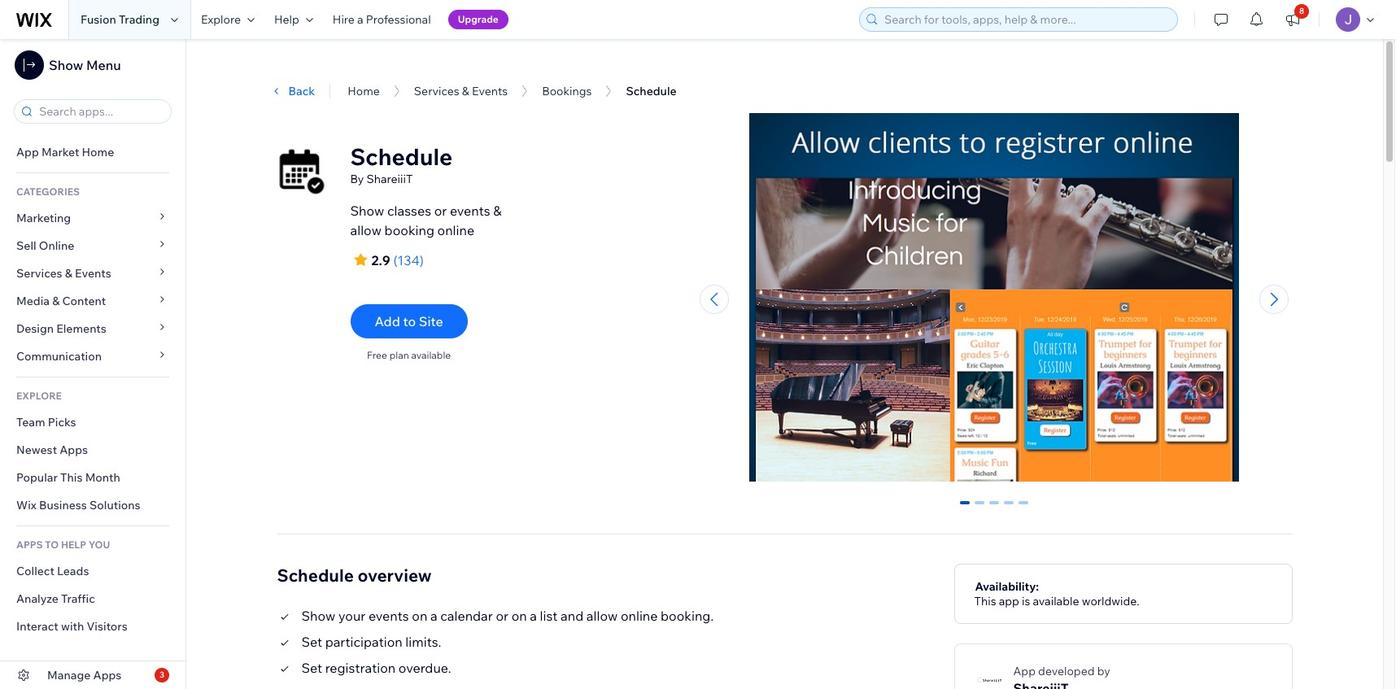 Task type: vqa. For each thing, say whether or not it's contained in the screenshot.
Show classes or events & allow booking online's Show
yes



Task type: describe. For each thing, give the bounding box(es) containing it.
picks
[[48, 415, 76, 430]]

interact with visitors
[[16, 619, 128, 634]]

add to site
[[375, 313, 443, 329]]

traffic
[[61, 591, 95, 606]]

bookings link
[[542, 84, 592, 98]]

available inside "availability: this app is available worldwide."
[[1033, 594, 1079, 608]]

free plan available
[[367, 349, 451, 361]]

2
[[991, 501, 998, 515]]

collect
[[16, 564, 54, 578]]

fusion
[[81, 12, 116, 27]]

& inside services & events link
[[65, 266, 72, 281]]

and
[[561, 607, 583, 624]]

online inside show classes or events & allow booking online
[[437, 222, 474, 238]]

8 button
[[1275, 0, 1311, 39]]

apps
[[16, 539, 43, 551]]

app for app developed by
[[1013, 664, 1036, 678]]

show menu button
[[15, 50, 121, 80]]

you
[[88, 539, 110, 551]]

2 on from the left
[[511, 607, 527, 624]]

to
[[45, 539, 59, 551]]

is
[[1022, 594, 1030, 608]]

hire a professional
[[333, 12, 431, 27]]

app developed by
[[1013, 664, 1110, 678]]

booking.
[[661, 607, 714, 624]]

trading
[[119, 12, 159, 27]]

0 vertical spatial schedule by shareiiit
[[294, 49, 358, 81]]

sell online link
[[0, 232, 185, 260]]

set registration overdue.
[[301, 659, 451, 676]]

1 vertical spatial schedule logo image
[[277, 147, 326, 196]]

team picks link
[[0, 408, 185, 436]]

elements
[[56, 321, 106, 336]]

analyze traffic link
[[0, 585, 185, 613]]

app
[[999, 594, 1019, 608]]

home link
[[348, 84, 380, 98]]

wix business solutions link
[[0, 491, 185, 519]]

leads
[[57, 564, 89, 578]]

design
[[16, 321, 54, 336]]

0 vertical spatial by
[[294, 67, 307, 81]]

Search for tools, apps, help & more... field
[[879, 8, 1172, 31]]

developed
[[1038, 664, 1095, 678]]

& inside media & content link
[[52, 294, 60, 308]]

marketing link
[[0, 204, 185, 232]]

help button
[[264, 0, 323, 39]]

site
[[419, 313, 443, 329]]

back
[[288, 84, 315, 98]]

newest apps
[[16, 443, 88, 457]]

set participation limits.
[[301, 633, 441, 650]]

back button
[[269, 84, 315, 98]]

analyze
[[16, 591, 59, 606]]

content
[[62, 294, 106, 308]]

1 horizontal spatial services & events link
[[414, 84, 508, 98]]

overview
[[358, 564, 432, 585]]

a inside hire a professional link
[[357, 12, 363, 27]]

1 horizontal spatial services & events
[[414, 84, 508, 98]]

interact
[[16, 619, 58, 634]]

0 vertical spatial available
[[411, 349, 451, 361]]

popular this month link
[[0, 464, 185, 491]]

schedule preview 0 image
[[750, 113, 1239, 489]]

sidebar element
[[0, 39, 186, 689]]

1 horizontal spatial online
[[621, 607, 658, 624]]

explore
[[16, 390, 62, 402]]

& inside show classes or events & allow booking online
[[493, 203, 502, 219]]

upgrade button
[[448, 10, 508, 29]]

manage
[[47, 668, 91, 683]]

professional
[[366, 12, 431, 27]]

1 horizontal spatial or
[[496, 607, 509, 624]]

solutions
[[89, 498, 140, 513]]

show for show classes or events & allow booking online
[[350, 203, 384, 219]]

services inside sidebar element
[[16, 266, 62, 281]]

team
[[16, 415, 45, 430]]

hire
[[333, 12, 355, 27]]

upgrade
[[458, 13, 499, 25]]

apps for manage apps
[[93, 668, 121, 683]]

media & content link
[[0, 287, 185, 315]]

this for popular
[[60, 470, 83, 485]]

newest apps link
[[0, 436, 185, 464]]

set for set registration overdue.
[[301, 659, 322, 676]]

hire a professional link
[[323, 0, 441, 39]]

media & content
[[16, 294, 106, 308]]

availability:
[[975, 579, 1039, 594]]

analyze traffic
[[16, 591, 95, 606]]

business
[[39, 498, 87, 513]]

month
[[85, 470, 120, 485]]

sell
[[16, 238, 36, 253]]

add to site button
[[350, 304, 468, 338]]

online
[[39, 238, 74, 253]]

1 vertical spatial shareiiit
[[366, 172, 413, 186]]

8
[[1299, 6, 1304, 16]]

bookings
[[542, 84, 592, 98]]

collect leads link
[[0, 557, 185, 585]]

0 vertical spatial home
[[348, 84, 380, 98]]

registration
[[325, 659, 396, 676]]

2 horizontal spatial a
[[530, 607, 537, 624]]

2.9
[[371, 252, 390, 268]]

0 horizontal spatial services & events link
[[0, 260, 185, 287]]

explore
[[201, 12, 241, 27]]

availability: this app is available worldwide.
[[974, 579, 1139, 608]]



Task type: locate. For each thing, give the bounding box(es) containing it.
overdue.
[[399, 659, 451, 676]]

manage apps
[[47, 668, 121, 683]]

0 vertical spatial 3
[[1006, 501, 1012, 515]]

events up media & content link
[[75, 266, 111, 281]]

show your events on a calendar or on a list and allow online booking.
[[301, 607, 714, 624]]

services right home link
[[414, 84, 459, 98]]

0 horizontal spatial a
[[357, 12, 363, 27]]

1 vertical spatial this
[[974, 594, 996, 608]]

apps
[[60, 443, 88, 457], [93, 668, 121, 683]]

this left app
[[974, 594, 996, 608]]

show for show your events on a calendar or on a list and allow online booking.
[[301, 607, 336, 624]]

1 vertical spatial schedule by shareiiit
[[350, 142, 453, 186]]

1 vertical spatial home
[[82, 145, 114, 159]]

or right calendar
[[496, 607, 509, 624]]

developed by shareiiit image
[[974, 666, 1004, 689]]

show for show menu
[[49, 57, 83, 73]]

by
[[294, 67, 307, 81], [350, 172, 364, 186]]

with
[[61, 619, 84, 634]]

shareiiit up home link
[[311, 67, 358, 81]]

allow
[[350, 222, 382, 238], [586, 607, 618, 624]]

help
[[274, 12, 299, 27]]

show left "your"
[[301, 607, 336, 624]]

show left menu
[[49, 57, 83, 73]]

0 vertical spatial app
[[16, 145, 39, 159]]

communication
[[16, 349, 104, 364]]

1 horizontal spatial allow
[[586, 607, 618, 624]]

Search apps... field
[[34, 100, 166, 123]]

1 vertical spatial services
[[16, 266, 62, 281]]

online right booking
[[437, 222, 474, 238]]

available right is
[[1033, 594, 1079, 608]]

0 vertical spatial schedule logo image
[[255, 50, 284, 79]]

set left the 'participation'
[[301, 633, 322, 650]]

1 horizontal spatial by
[[350, 172, 364, 186]]

1 vertical spatial show
[[350, 203, 384, 219]]

on up the limits.
[[412, 607, 427, 624]]

3 right 2 at the right bottom of the page
[[1006, 501, 1012, 515]]

popular this month
[[16, 470, 120, 485]]

(
[[393, 252, 397, 268]]

0 horizontal spatial allow
[[350, 222, 382, 238]]

schedule by shareiiit up back
[[294, 49, 358, 81]]

by up back
[[294, 67, 307, 81]]

0 horizontal spatial app
[[16, 145, 39, 159]]

1 horizontal spatial this
[[974, 594, 996, 608]]

0 horizontal spatial services
[[16, 266, 62, 281]]

0 vertical spatial services & events link
[[414, 84, 508, 98]]

0 vertical spatial services & events
[[414, 84, 508, 98]]

0 horizontal spatial events
[[75, 266, 111, 281]]

0 horizontal spatial shareiiit
[[311, 67, 358, 81]]

allow up 2.9
[[350, 222, 382, 238]]

shareiiit up classes at the left top of page
[[366, 172, 413, 186]]

this up the wix business solutions
[[60, 470, 83, 485]]

services & events inside sidebar element
[[16, 266, 111, 281]]

show left classes at the left top of page
[[350, 203, 384, 219]]

0 vertical spatial show
[[49, 57, 83, 73]]

by
[[1097, 664, 1110, 678]]

a left list
[[530, 607, 537, 624]]

0 vertical spatial apps
[[60, 443, 88, 457]]

participation
[[325, 633, 402, 650]]

calendar
[[440, 607, 493, 624]]

2 vertical spatial show
[[301, 607, 336, 624]]

1 vertical spatial services & events link
[[0, 260, 185, 287]]

popular
[[16, 470, 58, 485]]

newest
[[16, 443, 57, 457]]

online left booking.
[[621, 607, 658, 624]]

1 horizontal spatial show
[[301, 607, 336, 624]]

apps up popular this month
[[60, 443, 88, 457]]

a right 'hire'
[[357, 12, 363, 27]]

0 vertical spatial events
[[450, 203, 490, 219]]

schedule
[[294, 49, 352, 65], [626, 84, 677, 98], [350, 142, 453, 171], [277, 564, 354, 585]]

3 inside sidebar element
[[159, 670, 164, 680]]

wix
[[16, 498, 36, 513]]

2 horizontal spatial show
[[350, 203, 384, 219]]

1 vertical spatial 3
[[159, 670, 164, 680]]

1 horizontal spatial a
[[430, 607, 437, 624]]

)
[[420, 252, 424, 268]]

0 horizontal spatial available
[[411, 349, 451, 361]]

interact with visitors link
[[0, 613, 185, 640]]

1 vertical spatial online
[[621, 607, 658, 624]]

apps to help you
[[16, 539, 110, 551]]

0 horizontal spatial this
[[60, 470, 83, 485]]

4
[[1020, 501, 1027, 515]]

by up show classes or events & allow booking online
[[350, 172, 364, 186]]

2.9 ( 134 )
[[371, 252, 424, 268]]

schedule logo image
[[255, 50, 284, 79], [277, 147, 326, 196]]

1 vertical spatial app
[[1013, 664, 1036, 678]]

1 horizontal spatial available
[[1033, 594, 1079, 608]]

show inside button
[[49, 57, 83, 73]]

0 vertical spatial or
[[434, 203, 447, 219]]

0 vertical spatial this
[[60, 470, 83, 485]]

app market home
[[16, 145, 114, 159]]

allow inside show classes or events & allow booking online
[[350, 222, 382, 238]]

schedule logo image up back button
[[255, 50, 284, 79]]

1 horizontal spatial home
[[348, 84, 380, 98]]

plan
[[389, 349, 409, 361]]

&
[[462, 84, 469, 98], [493, 203, 502, 219], [65, 266, 72, 281], [52, 294, 60, 308]]

0 horizontal spatial services & events
[[16, 266, 111, 281]]

show menu
[[49, 57, 121, 73]]

0 horizontal spatial 3
[[159, 670, 164, 680]]

services & events link down the upgrade button
[[414, 84, 508, 98]]

schedule by shareiiit
[[294, 49, 358, 81], [350, 142, 453, 186]]

apps for newest apps
[[60, 443, 88, 457]]

media
[[16, 294, 50, 308]]

1 horizontal spatial 3
[[1006, 501, 1012, 515]]

or right classes at the left top of page
[[434, 203, 447, 219]]

services & events link
[[414, 84, 508, 98], [0, 260, 185, 287]]

2 set from the top
[[301, 659, 322, 676]]

schedule inside schedule button
[[626, 84, 677, 98]]

events down the upgrade button
[[472, 84, 508, 98]]

0
[[962, 501, 968, 515]]

home inside "app market home" link
[[82, 145, 114, 159]]

a up the limits.
[[430, 607, 437, 624]]

or inside show classes or events & allow booking online
[[434, 203, 447, 219]]

worldwide.
[[1082, 594, 1139, 608]]

1 horizontal spatial events
[[450, 203, 490, 219]]

free
[[367, 349, 387, 361]]

help
[[61, 539, 86, 551]]

0 vertical spatial online
[[437, 222, 474, 238]]

events inside sidebar element
[[75, 266, 111, 281]]

schedule overview
[[277, 564, 432, 585]]

1 vertical spatial services & events
[[16, 266, 111, 281]]

events up "set participation limits."
[[368, 607, 409, 624]]

0 horizontal spatial online
[[437, 222, 474, 238]]

events right classes at the left top of page
[[450, 203, 490, 219]]

available right plan
[[411, 349, 451, 361]]

menu
[[86, 57, 121, 73]]

0 horizontal spatial on
[[412, 607, 427, 624]]

app
[[16, 145, 39, 159], [1013, 664, 1036, 678]]

app right developed by shareiiit icon
[[1013, 664, 1036, 678]]

1 horizontal spatial services
[[414, 84, 459, 98]]

events inside show classes or events & allow booking online
[[450, 203, 490, 219]]

to
[[403, 313, 416, 329]]

list
[[540, 607, 558, 624]]

home right the market
[[82, 145, 114, 159]]

this for availability:
[[974, 594, 996, 608]]

1 horizontal spatial app
[[1013, 664, 1036, 678]]

visitors
[[87, 619, 128, 634]]

1 vertical spatial events
[[368, 607, 409, 624]]

1 horizontal spatial events
[[472, 84, 508, 98]]

0 horizontal spatial or
[[434, 203, 447, 219]]

communication link
[[0, 343, 185, 370]]

services down sell online
[[16, 266, 62, 281]]

1 vertical spatial events
[[75, 266, 111, 281]]

services & events down the upgrade button
[[414, 84, 508, 98]]

0 horizontal spatial events
[[368, 607, 409, 624]]

1 horizontal spatial on
[[511, 607, 527, 624]]

add
[[375, 313, 400, 329]]

3
[[1006, 501, 1012, 515], [159, 670, 164, 680]]

apps right manage on the left bottom of page
[[93, 668, 121, 683]]

0 horizontal spatial home
[[82, 145, 114, 159]]

1 vertical spatial allow
[[586, 607, 618, 624]]

0 vertical spatial events
[[472, 84, 508, 98]]

allow right and on the left bottom of the page
[[586, 607, 618, 624]]

1
[[977, 501, 983, 515]]

0 vertical spatial shareiiit
[[311, 67, 358, 81]]

services & events link up content
[[0, 260, 185, 287]]

booking
[[384, 222, 434, 238]]

schedule logo image down back
[[277, 147, 326, 196]]

team picks
[[16, 415, 76, 430]]

set left the registration
[[301, 659, 322, 676]]

schedule by shareiiit up classes at the left top of page
[[350, 142, 453, 186]]

marketing
[[16, 211, 71, 225]]

0 vertical spatial allow
[[350, 222, 382, 238]]

1 set from the top
[[301, 633, 322, 650]]

home
[[348, 84, 380, 98], [82, 145, 114, 159]]

1 vertical spatial available
[[1033, 594, 1079, 608]]

0 vertical spatial set
[[301, 633, 322, 650]]

events
[[472, 84, 508, 98], [75, 266, 111, 281]]

1 vertical spatial or
[[496, 607, 509, 624]]

1 horizontal spatial apps
[[93, 668, 121, 683]]

1 vertical spatial apps
[[93, 668, 121, 683]]

3 right manage apps
[[159, 670, 164, 680]]

0 horizontal spatial apps
[[60, 443, 88, 457]]

wix business solutions
[[16, 498, 140, 513]]

1 horizontal spatial shareiiit
[[366, 172, 413, 186]]

online
[[437, 222, 474, 238], [621, 607, 658, 624]]

fusion trading
[[81, 12, 159, 27]]

this inside sidebar element
[[60, 470, 83, 485]]

set for set participation limits.
[[301, 633, 322, 650]]

app inside sidebar element
[[16, 145, 39, 159]]

1 vertical spatial set
[[301, 659, 322, 676]]

market
[[41, 145, 79, 159]]

available
[[411, 349, 451, 361], [1033, 594, 1079, 608]]

this inside "availability: this app is available worldwide."
[[974, 594, 996, 608]]

0 horizontal spatial by
[[294, 67, 307, 81]]

1 vertical spatial by
[[350, 172, 364, 186]]

134
[[397, 252, 420, 268]]

app for app market home
[[16, 145, 39, 159]]

1 on from the left
[[412, 607, 427, 624]]

0 1 2 3 4
[[962, 501, 1027, 515]]

classes
[[387, 203, 431, 219]]

services & events up the media & content
[[16, 266, 111, 281]]

on left list
[[511, 607, 527, 624]]

0 vertical spatial services
[[414, 84, 459, 98]]

design elements
[[16, 321, 106, 336]]

show classes or events & allow booking online
[[350, 203, 502, 238]]

show inside show classes or events & allow booking online
[[350, 203, 384, 219]]

collect leads
[[16, 564, 89, 578]]

app left the market
[[16, 145, 39, 159]]

0 horizontal spatial show
[[49, 57, 83, 73]]

home right back
[[348, 84, 380, 98]]

limits.
[[405, 633, 441, 650]]

categories
[[16, 185, 80, 198]]



